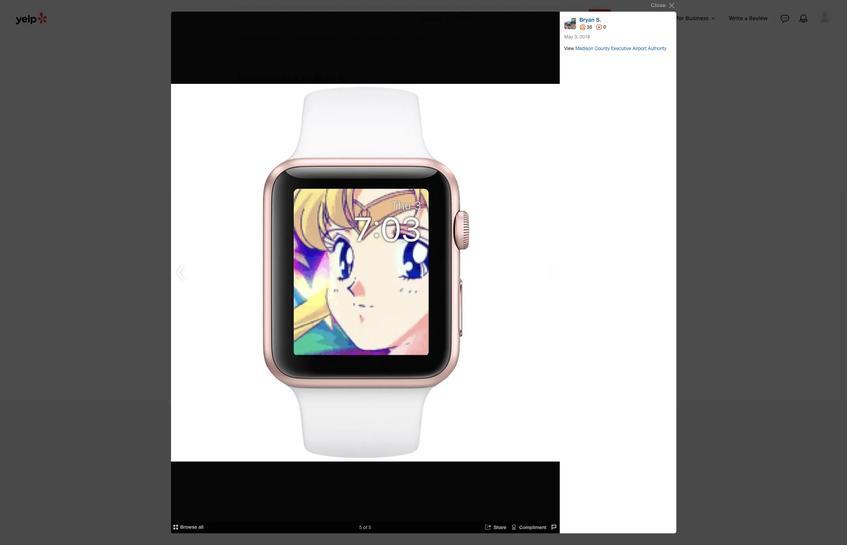Task type: vqa. For each thing, say whether or not it's contained in the screenshot.
the left "rating"
no



Task type: describe. For each thing, give the bounding box(es) containing it.
trademarks
[[381, 372, 406, 378]]

share link
[[483, 524, 508, 533]]

cost
[[347, 233, 358, 240]]

photos
[[287, 65, 304, 71]]

,
[[299, 372, 302, 378]]

yelp.
[[413, 372, 424, 378]]

business up the owner
[[451, 233, 473, 240]]

business down the owner
[[459, 254, 481, 262]]

yelp down support "link"
[[316, 298, 326, 305]]

©
[[224, 372, 227, 378]]

business up yelp blog for business link
[[430, 309, 452, 316]]

services for home services
[[310, 34, 331, 42]]

copyright © 2004–2023 yelp inc. yelp,
[[201, 372, 283, 378]]

business categories element
[[233, 28, 832, 51]]

login
[[472, 243, 486, 251]]

1 plumbing from the left
[[316, 147, 337, 153]]

0
[[603, 24, 606, 30]]

and
[[309, 372, 317, 378]]

2004–2023
[[229, 372, 252, 378]]

yelp for restaurant owners link
[[430, 276, 500, 283]]

2 horizontal spatial 5
[[369, 526, 371, 531]]

events
[[316, 265, 332, 273]]

2 plumbing from the left
[[379, 147, 400, 153]]

developers
[[316, 309, 344, 316]]

advertise on yelp link
[[430, 265, 474, 273]]

2 scott from the left
[[366, 147, 378, 153]]

more
[[411, 34, 425, 42]]

yelp for business business owner login claim your business page advertise on yelp yelp for restaurant owners table management business success stories business support yelp blog for business
[[430, 233, 500, 327]]

1 scott from the left
[[303, 147, 315, 153]]

1 horizontal spatial executive
[[611, 46, 631, 51]]

write a review
[[729, 14, 768, 22]]

are
[[350, 372, 357, 378]]

success
[[454, 298, 473, 305]]

yelp mobile link
[[316, 298, 345, 305]]

&
[[305, 65, 308, 71]]

yelp inside yelp for business button
[[664, 14, 675, 22]]

35
[[587, 24, 592, 30]]

project
[[328, 233, 346, 240]]

talk link
[[316, 254, 326, 262]]

write
[[729, 14, 743, 22]]

home
[[293, 34, 309, 42]]

24 chevron down v2 image for auto services
[[389, 34, 399, 43]]

business up claim
[[430, 243, 452, 251]]

view madison county executive airport authority
[[564, 46, 667, 51]]

yelp logo image
[[284, 371, 299, 378]]

support inside yelp for business business owner login claim your business page advertise on yelp yelp for restaurant owners table management business success stories business support yelp blog for business
[[454, 309, 474, 316]]

0 vertical spatial madison
[[576, 46, 594, 51]]

business inside yelp for business button
[[686, 14, 709, 22]]

review
[[749, 14, 768, 22]]

local
[[272, 65, 285, 71]]

blog inside yelp for business business owner login claim your business page advertise on yelp yelp for restaurant owners table management business success stories business support yelp blog for business
[[442, 320, 453, 327]]

messages image
[[780, 14, 790, 23]]

all
[[198, 525, 203, 531]]

photo of madison county executive airport authority - meridianville, al, united states image
[[171, 84, 560, 462]]

1 scott plumbing from the left
[[303, 147, 337, 153]]

thanks image
[[426, 98, 484, 156]]

airport
[[633, 46, 647, 51]]

talk
[[316, 254, 326, 262]]

yelp for business inside button
[[664, 14, 709, 22]]

yelp blog link
[[316, 276, 339, 283]]

compliment
[[519, 525, 547, 531]]

business down the stories
[[463, 320, 486, 327]]

0 horizontal spatial bryan s.
[[237, 64, 259, 71]]

yelp project cost guides collections talk events yelp blog support yelp mobile developers rss
[[316, 233, 377, 327]]

browse all link
[[172, 525, 203, 532]]

yelp down business support link on the bottom of the page
[[430, 320, 441, 327]]

home services
[[293, 34, 331, 42]]

photos/videos
[[244, 73, 299, 83]]

compliment link
[[509, 524, 548, 533]]

1 vertical spatial bryan
[[237, 64, 252, 71]]

copyright
[[201, 372, 222, 378]]

table management link
[[430, 287, 479, 294]]

1 horizontal spatial bryan s.
[[580, 16, 601, 23]]

0 vertical spatial bryan
[[580, 16, 595, 23]]

home services link
[[287, 28, 348, 51]]

collections link
[[316, 243, 343, 251]]

for down advertise
[[442, 276, 449, 283]]

2018
[[580, 34, 590, 40]]

for up business owner login link
[[442, 233, 449, 240]]

5 for 5 of 5
[[359, 526, 362, 531]]

owners
[[480, 276, 500, 283]]

view
[[564, 46, 574, 51]]

yelp up yelp for business link
[[430, 217, 443, 226]]

yelp up claim
[[430, 233, 441, 240]]

share
[[494, 525, 507, 531]]

yelp,
[[273, 372, 283, 378]]

inc.
[[264, 372, 272, 378]]

yelp for business link
[[430, 233, 473, 240]]

stories
[[475, 298, 492, 305]]

2 vertical spatial s.
[[338, 73, 346, 83]]

a
[[745, 14, 748, 22]]

for up yelp for business link
[[445, 217, 454, 226]]

owner
[[454, 243, 471, 251]]

madison county executive airport authority link
[[576, 46, 667, 51]]

may
[[564, 34, 573, 40]]

videos
[[310, 65, 326, 71]]

yelp left inc.
[[254, 372, 263, 378]]

business up yelp for business link
[[456, 217, 483, 226]]

write a review link
[[726, 11, 771, 25]]

support link
[[316, 287, 336, 294]]

registered
[[358, 372, 380, 378]]

services for auto services
[[367, 34, 388, 42]]

on
[[455, 265, 462, 273]]

1 horizontal spatial of
[[408, 372, 412, 378]]

county inside madison county executive airport…
[[449, 140, 465, 146]]

guides
[[360, 233, 377, 240]]

mobile
[[328, 298, 345, 305]]

blog inside yelp project cost guides collections talk events yelp blog support yelp mobile developers rss
[[328, 276, 339, 283]]

yelp up collections link
[[316, 233, 326, 240]]



Task type: locate. For each thing, give the bounding box(es) containing it.
24 chevron down v2 image inside restaurants link
[[271, 34, 281, 43]]

2 24 chevron down v2 image from the left
[[426, 34, 436, 43]]

1 24 chevron down v2 image from the left
[[271, 34, 281, 43]]

1 horizontal spatial support
[[454, 309, 474, 316]]

claim
[[430, 254, 444, 262]]

yelp for business button
[[661, 11, 720, 25]]

0 horizontal spatial bryan
[[237, 64, 252, 71]]

events link
[[316, 265, 332, 273]]

1 horizontal spatial 24 chevron down v2 image
[[389, 34, 399, 43]]

24 chevron down v2 image right more
[[426, 34, 436, 43]]

yelp blog for business link
[[430, 320, 486, 327]]

support
[[316, 287, 336, 294], [454, 309, 474, 316]]

1 horizontal spatial bryan
[[313, 73, 336, 83]]

and related marks are registered trademarks of yelp.
[[307, 372, 424, 378]]

1 horizontal spatial plumbing
[[379, 147, 400, 153]]

bryan up 35
[[580, 16, 595, 23]]

2 horizontal spatial s.
[[596, 16, 601, 23]]

1 vertical spatial support
[[454, 309, 474, 316]]

16 chevron down v2 image
[[710, 15, 717, 21]]

3,
[[575, 34, 578, 40]]

browse
[[180, 525, 197, 531]]

0 vertical spatial bryan s.
[[580, 16, 601, 23]]

1 vertical spatial executive
[[429, 147, 450, 153]]

1 horizontal spatial yelp for business
[[664, 14, 709, 22]]

support down success
[[454, 309, 474, 316]]

s.
[[596, 16, 601, 23], [254, 64, 259, 71], [338, 73, 346, 83]]

24 chevron down v2 image inside auto services link
[[389, 34, 399, 43]]

0 horizontal spatial yelp for business
[[430, 217, 483, 226]]

table
[[430, 287, 444, 294]]

2 services from the left
[[367, 34, 388, 42]]

services
[[310, 34, 331, 42], [367, 34, 388, 42]]

24 chevron down v2 image for more
[[426, 34, 436, 43]]

0 horizontal spatial scott
[[303, 147, 315, 153]]

0 horizontal spatial s.
[[254, 64, 259, 71]]

bryan down videos
[[313, 73, 336, 83]]

1 horizontal spatial bryan s. link
[[580, 16, 601, 23]]

1 vertical spatial of
[[363, 526, 367, 531]]

browse all
[[180, 525, 203, 531]]

1 24 chevron down v2 image from the left
[[332, 34, 341, 43]]

yelp up table on the bottom right
[[430, 276, 441, 283]]

bryan s.
[[580, 16, 601, 23], [237, 64, 259, 71]]

developers link
[[316, 309, 344, 316]]

0 vertical spatial bryan s. link
[[580, 16, 601, 23]]

close
[[651, 2, 666, 8]]

1 vertical spatial yelp for business
[[430, 217, 483, 226]]

2 24 chevron down v2 image from the left
[[389, 34, 399, 43]]

0 vertical spatial support
[[316, 287, 336, 294]]

user actions element
[[658, 10, 843, 58]]

yelp for business left 16 chevron down v2 'image'
[[664, 14, 709, 22]]

0 horizontal spatial 24 chevron down v2 image
[[271, 34, 281, 43]]

restaurants
[[239, 34, 270, 42]]

blog up support "link"
[[328, 276, 339, 283]]

related
[[318, 372, 334, 378]]

1 horizontal spatial blog
[[442, 320, 453, 327]]

1 vertical spatial bryan s. link
[[237, 64, 259, 71]]

management
[[445, 287, 479, 294]]

0 horizontal spatial 5
[[237, 73, 242, 83]]

authority
[[648, 46, 667, 51]]

business owner login link
[[430, 243, 486, 251]]

services inside auto services link
[[367, 34, 388, 42]]

business left 16 chevron down v2 'image'
[[686, 14, 709, 22]]

yelp burst image
[[302, 371, 307, 378]]

24 chevron down v2 image right auto services
[[389, 34, 399, 43]]

restaurant
[[451, 276, 479, 283]]

more link
[[405, 28, 442, 51]]

0 horizontal spatial plumbing
[[316, 147, 337, 153]]

0 horizontal spatial 24 chevron down v2 image
[[332, 34, 341, 43]]

24 chevron down v2 image inside the home services link
[[332, 34, 341, 43]]

2 vertical spatial bryan
[[313, 73, 336, 83]]

by
[[302, 73, 311, 83]]

services right home
[[310, 34, 331, 42]]

may 3, 2018
[[564, 34, 590, 40]]

for down business support link on the bottom of the page
[[455, 320, 462, 327]]

scott plumbing
[[303, 147, 337, 153], [366, 147, 400, 153]]

auto services
[[354, 34, 388, 42]]

0 horizontal spatial services
[[310, 34, 331, 42]]

marks
[[335, 372, 348, 378]]

2 horizontal spatial bryan
[[580, 16, 595, 23]]

services right auto
[[367, 34, 388, 42]]

1 horizontal spatial s.
[[338, 73, 346, 83]]

claim your business page link
[[430, 254, 495, 262]]

business down table on the bottom right
[[430, 298, 452, 305]]

business success stories link
[[430, 298, 492, 305]]

yelp project cost guides link
[[316, 233, 377, 240]]

24 chevron down v2 image
[[332, 34, 341, 43], [389, 34, 399, 43]]

local photos & videos
[[272, 65, 326, 71]]

executive inside madison county executive airport…
[[429, 147, 450, 153]]

5 of 5
[[359, 526, 371, 531]]

1 services from the left
[[310, 34, 331, 42]]

0 horizontal spatial scott plumbing
[[303, 147, 337, 153]]

yelp down events link
[[316, 276, 326, 283]]

0 vertical spatial yelp for business
[[664, 14, 709, 22]]

bryan up photos/videos
[[237, 64, 252, 71]]

bryan s. image
[[564, 17, 576, 29]]

1 vertical spatial blog
[[442, 320, 453, 327]]

1 horizontal spatial services
[[367, 34, 388, 42]]

0 vertical spatial of
[[408, 372, 412, 378]]

24 chevron down v2 image inside 'more' link
[[426, 34, 436, 43]]

county up airport…
[[449, 140, 465, 146]]

5 for 5 photos/videos by bryan s.
[[237, 73, 242, 83]]

1 vertical spatial bryan s.
[[237, 64, 259, 71]]

of
[[408, 372, 412, 378], [363, 526, 367, 531]]

advertise
[[430, 265, 454, 273]]

24 chevron down v2 image for restaurants
[[271, 34, 281, 43]]

services inside the home services link
[[310, 34, 331, 42]]

yelp down close
[[664, 14, 675, 22]]

executive
[[611, 46, 631, 51], [429, 147, 450, 153]]

scott
[[303, 147, 315, 153], [366, 147, 378, 153]]

24 chevron down v2 image right the restaurants
[[271, 34, 281, 43]]

1 horizontal spatial madison
[[576, 46, 594, 51]]

madison county executive airport…
[[429, 140, 472, 153]]

madison inside madison county executive airport…
[[429, 140, 448, 146]]

bryan s. link
[[580, 16, 601, 23], [237, 64, 259, 71]]

24 chevron down v2 image for home services
[[332, 34, 341, 43]]

0 horizontal spatial support
[[316, 287, 336, 294]]

plumbing
[[316, 147, 337, 153], [379, 147, 400, 153]]

None search field
[[234, 9, 612, 28]]

collections
[[316, 243, 343, 251]]

auto
[[354, 34, 366, 42]]

search image
[[595, 14, 604, 24]]

0 horizontal spatial county
[[449, 140, 465, 146]]

0 horizontal spatial blog
[[328, 276, 339, 283]]

5
[[237, 73, 242, 83], [359, 526, 362, 531], [369, 526, 371, 531]]

page
[[482, 254, 495, 262]]

2 scott plumbing from the left
[[366, 147, 400, 153]]

county down 0
[[595, 46, 610, 51]]

0 vertical spatial executive
[[611, 46, 631, 51]]

0 vertical spatial county
[[595, 46, 610, 51]]

1 vertical spatial s.
[[254, 64, 259, 71]]

1 horizontal spatial county
[[595, 46, 610, 51]]

executive left airport at top right
[[611, 46, 631, 51]]

bryan s. link up photos/videos
[[237, 64, 259, 71]]

1 horizontal spatial 5
[[359, 526, 362, 531]]

rss
[[316, 320, 325, 327]]

1 horizontal spatial scott
[[366, 147, 378, 153]]

airport…
[[452, 147, 472, 153]]

notifications image
[[799, 14, 808, 23]]

bryan s. up 35
[[580, 16, 601, 23]]

0 horizontal spatial executive
[[429, 147, 450, 153]]

business support link
[[430, 309, 474, 316]]

auto services link
[[348, 28, 405, 51]]

support down yelp blog link
[[316, 287, 336, 294]]

1 vertical spatial county
[[449, 140, 465, 146]]

for inside button
[[677, 14, 684, 22]]

bryan
[[580, 16, 595, 23], [237, 64, 252, 71], [313, 73, 336, 83]]

0 horizontal spatial bryan s. link
[[237, 64, 259, 71]]

0 vertical spatial blog
[[328, 276, 339, 283]]

blog down business support link on the bottom of the page
[[442, 320, 453, 327]]

restaurants link
[[233, 28, 287, 51]]

discover
[[316, 217, 342, 226]]

1 horizontal spatial 24 chevron down v2 image
[[426, 34, 436, 43]]

rss link
[[316, 320, 325, 327]]

support inside yelp project cost guides collections talk events yelp blog support yelp mobile developers rss
[[316, 287, 336, 294]]

0 horizontal spatial of
[[363, 526, 367, 531]]

0 vertical spatial s.
[[596, 16, 601, 23]]

for left 16 chevron down v2 'image'
[[677, 14, 684, 22]]

0 horizontal spatial madison
[[429, 140, 448, 146]]

for
[[677, 14, 684, 22], [445, 217, 454, 226], [442, 233, 449, 240], [442, 276, 449, 283], [455, 320, 462, 327]]

yelp for business up yelp for business link
[[430, 217, 483, 226]]

bryan s. up photos/videos
[[237, 64, 259, 71]]

bryan s. link up 35
[[580, 16, 601, 23]]

24 chevron down v2 image left auto
[[332, 34, 341, 43]]

24 chevron down v2 image
[[271, 34, 281, 43], [426, 34, 436, 43]]

your
[[446, 254, 457, 262]]

executive left airport…
[[429, 147, 450, 153]]

1 horizontal spatial scott plumbing
[[366, 147, 400, 153]]

1 vertical spatial madison
[[429, 140, 448, 146]]

5 photos/videos by bryan s.
[[237, 73, 346, 83]]

yelp right on
[[463, 265, 474, 273]]



